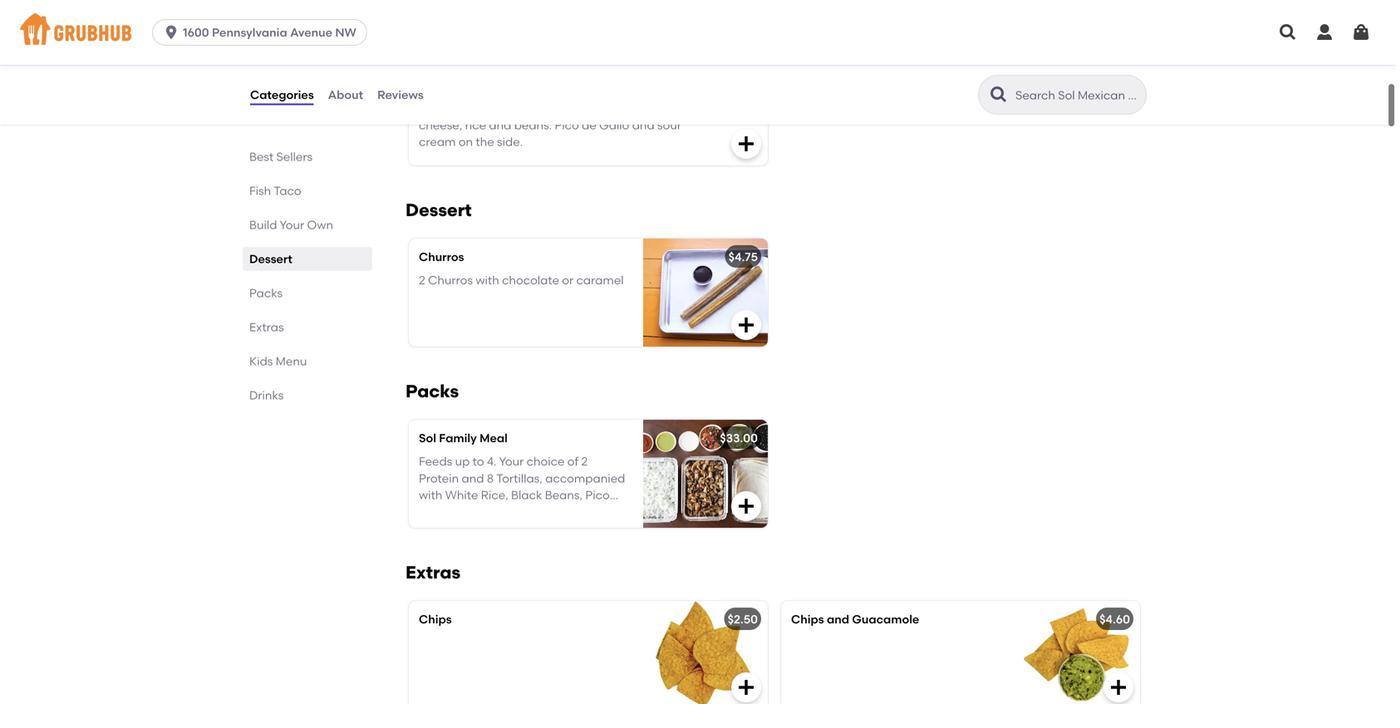 Task type: describe. For each thing, give the bounding box(es) containing it.
$33.00
[[720, 431, 758, 445]]

protein
[[419, 471, 459, 485]]

1600 pennsylvania avenue nw
[[183, 25, 357, 39]]

chimichanga
[[419, 78, 497, 92]]

sour
[[658, 118, 682, 132]]

chips image
[[643, 601, 768, 704]]

verde,
[[554, 505, 590, 519]]

about
[[328, 88, 363, 102]]

your
[[579, 101, 604, 115]]

$4.75
[[729, 250, 758, 264]]

Search Sol Mexican Grill search field
[[1014, 87, 1141, 103]]

gallo,
[[436, 505, 469, 519]]

cheese,
[[419, 118, 462, 132]]

drinks
[[249, 388, 284, 402]]

0 horizontal spatial your
[[280, 218, 304, 232]]

own
[[307, 218, 333, 232]]

2 horizontal spatial svg image
[[1315, 22, 1335, 42]]

or
[[562, 273, 574, 287]]

feeds up to 4. your choice of 2 protein and 8 tortillas, accompanied with white rice, black beans, pico de gallo, lettuce, salsa verde, salsa roja, and sour cream.
[[419, 454, 625, 536]]

0 vertical spatial extras
[[249, 320, 284, 334]]

up
[[455, 454, 470, 469]]

choice inside the "deep-fried burrito filled with your choice of protein, cheese, rice and beans. pico de gallo and sour cream on the side."
[[606, 101, 645, 115]]

lettuce,
[[472, 505, 518, 519]]

search icon image
[[989, 85, 1009, 105]]

filled
[[523, 101, 550, 115]]

0 vertical spatial 2
[[419, 273, 425, 287]]

accompanied
[[546, 471, 625, 485]]

black
[[511, 488, 542, 502]]

chips and guacamole image
[[1016, 601, 1141, 704]]

gallo
[[600, 118, 630, 132]]

1 vertical spatial dessert
[[249, 252, 292, 266]]

build
[[249, 218, 277, 232]]

2 inside feeds up to 4. your choice of 2 protein and 8 tortillas, accompanied with white rice, black beans, pico de gallo, lettuce, salsa verde, salsa roja, and sour cream.
[[582, 454, 588, 469]]

your inside feeds up to 4. your choice of 2 protein and 8 tortillas, accompanied with white rice, black beans, pico de gallo, lettuce, salsa verde, salsa roja, and sour cream.
[[499, 454, 524, 469]]

to
[[473, 454, 484, 469]]

white
[[445, 488, 478, 502]]

2 churros with chocolate or caramel
[[419, 273, 624, 287]]

guacamole
[[852, 612, 920, 626]]

de inside the "deep-fried burrito filled with your choice of protein, cheese, rice and beans. pico de gallo and sour cream on the side."
[[582, 118, 597, 132]]

side.
[[497, 135, 523, 149]]

2 salsa from the left
[[593, 505, 623, 519]]

categories
[[250, 88, 314, 102]]

beans.
[[514, 118, 552, 132]]

sol family meal image
[[643, 420, 768, 528]]

taco
[[274, 184, 301, 198]]

kids
[[249, 354, 273, 368]]

caramel
[[577, 273, 624, 287]]

on
[[459, 135, 473, 149]]

1600
[[183, 25, 209, 39]]

pico inside feeds up to 4. your choice of 2 protein and 8 tortillas, accompanied with white rice, black beans, pico de gallo, lettuce, salsa verde, salsa roja, and sour cream.
[[586, 488, 610, 502]]

rice
[[465, 118, 486, 132]]

1600 pennsylvania avenue nw button
[[152, 19, 374, 46]]

1 vertical spatial churros
[[428, 273, 473, 287]]

choice inside feeds up to 4. your choice of 2 protein and 8 tortillas, accompanied with white rice, black beans, pico de gallo, lettuce, salsa verde, salsa roja, and sour cream.
[[527, 454, 565, 469]]

chips and guacamole
[[791, 612, 920, 626]]

build your own
[[249, 218, 333, 232]]

deep-fried burrito filled with your choice of protein, cheese, rice and beans. pico de gallo and sour cream on the side.
[[419, 101, 705, 149]]

of inside feeds up to 4. your choice of 2 protein and 8 tortillas, accompanied with white rice, black beans, pico de gallo, lettuce, salsa verde, salsa roja, and sour cream.
[[568, 454, 579, 469]]

protein,
[[661, 101, 705, 115]]



Task type: locate. For each thing, give the bounding box(es) containing it.
beans,
[[545, 488, 583, 502]]

roja,
[[419, 522, 447, 536]]

your left own
[[280, 218, 304, 232]]

with left your
[[553, 101, 576, 115]]

0 horizontal spatial packs
[[249, 286, 283, 300]]

0 horizontal spatial of
[[568, 454, 579, 469]]

choice up gallo
[[606, 101, 645, 115]]

2 vertical spatial with
[[419, 488, 443, 502]]

and left 8
[[462, 471, 484, 485]]

1 horizontal spatial with
[[476, 273, 499, 287]]

cream
[[419, 135, 456, 149]]

burrito
[[482, 101, 520, 115]]

de inside feeds up to 4. your choice of 2 protein and 8 tortillas, accompanied with white rice, black beans, pico de gallo, lettuce, salsa verde, salsa roja, and sour cream.
[[419, 505, 434, 519]]

avenue
[[290, 25, 333, 39]]

sour
[[475, 522, 501, 536]]

salsa
[[521, 505, 552, 519], [593, 505, 623, 519]]

0 vertical spatial pico
[[555, 118, 579, 132]]

dessert
[[406, 199, 472, 221], [249, 252, 292, 266]]

1 horizontal spatial extras
[[406, 562, 461, 583]]

1 vertical spatial with
[[476, 273, 499, 287]]

nw
[[335, 25, 357, 39]]

and down burrito
[[489, 118, 512, 132]]

0 vertical spatial of
[[647, 101, 658, 115]]

0 vertical spatial churros
[[419, 250, 464, 264]]

choice
[[606, 101, 645, 115], [527, 454, 565, 469]]

sol
[[419, 431, 436, 445]]

main navigation navigation
[[0, 0, 1397, 65]]

extras up the kids
[[249, 320, 284, 334]]

pico inside the "deep-fried burrito filled with your choice of protein, cheese, rice and beans. pico de gallo and sour cream on the side."
[[555, 118, 579, 132]]

chips
[[419, 612, 452, 626], [791, 612, 824, 626]]

packs
[[249, 286, 283, 300], [406, 381, 459, 402]]

your up tortillas,
[[499, 454, 524, 469]]

with inside the "deep-fried burrito filled with your choice of protein, cheese, rice and beans. pico de gallo and sour cream on the side."
[[553, 101, 576, 115]]

fish taco
[[249, 184, 301, 198]]

extras
[[249, 320, 284, 334], [406, 562, 461, 583]]

churros image
[[643, 238, 768, 347]]

with down "protein"
[[419, 488, 443, 502]]

with inside feeds up to 4. your choice of 2 protein and 8 tortillas, accompanied with white rice, black beans, pico de gallo, lettuce, salsa verde, salsa roja, and sour cream.
[[419, 488, 443, 502]]

of
[[647, 101, 658, 115], [568, 454, 579, 469]]

packs down build
[[249, 286, 283, 300]]

kids menu
[[249, 354, 307, 368]]

and left guacamole
[[827, 612, 850, 626]]

0 horizontal spatial choice
[[527, 454, 565, 469]]

chips for chips and guacamole
[[791, 612, 824, 626]]

0 horizontal spatial with
[[419, 488, 443, 502]]

8
[[487, 471, 494, 485]]

1 vertical spatial choice
[[527, 454, 565, 469]]

1 horizontal spatial choice
[[606, 101, 645, 115]]

1 horizontal spatial salsa
[[593, 505, 623, 519]]

pico down your
[[555, 118, 579, 132]]

best
[[249, 150, 274, 164]]

reviews button
[[377, 65, 425, 125]]

1 horizontal spatial de
[[582, 118, 597, 132]]

0 vertical spatial choice
[[606, 101, 645, 115]]

1 horizontal spatial 2
[[582, 454, 588, 469]]

choice up tortillas,
[[527, 454, 565, 469]]

extras down roja,
[[406, 562, 461, 583]]

svg image
[[1279, 22, 1299, 42], [1315, 22, 1335, 42], [1109, 677, 1129, 697]]

0 horizontal spatial extras
[[249, 320, 284, 334]]

1 horizontal spatial chips
[[791, 612, 824, 626]]

and down gallo,
[[450, 522, 472, 536]]

with left "chocolate"
[[476, 273, 499, 287]]

pennsylvania
[[212, 25, 287, 39]]

1 horizontal spatial packs
[[406, 381, 459, 402]]

menu
[[276, 354, 307, 368]]

salsa right verde,
[[593, 505, 623, 519]]

1 horizontal spatial of
[[647, 101, 658, 115]]

deep-
[[419, 101, 454, 115]]

0 horizontal spatial 2
[[419, 273, 425, 287]]

0 horizontal spatial pico
[[555, 118, 579, 132]]

churros
[[419, 250, 464, 264], [428, 273, 473, 287]]

fried
[[454, 101, 480, 115]]

0 vertical spatial dessert
[[406, 199, 472, 221]]

0 vertical spatial packs
[[249, 286, 283, 300]]

1 horizontal spatial dessert
[[406, 199, 472, 221]]

of inside the "deep-fried burrito filled with your choice of protein, cheese, rice and beans. pico de gallo and sour cream on the side."
[[647, 101, 658, 115]]

0 horizontal spatial svg image
[[1109, 677, 1129, 697]]

1 vertical spatial extras
[[406, 562, 461, 583]]

1 vertical spatial of
[[568, 454, 579, 469]]

1 horizontal spatial your
[[499, 454, 524, 469]]

1 horizontal spatial svg image
[[1279, 22, 1299, 42]]

dessert down cream at the top left of page
[[406, 199, 472, 221]]

meal
[[480, 431, 508, 445]]

with
[[553, 101, 576, 115], [476, 273, 499, 287], [419, 488, 443, 502]]

and
[[489, 118, 512, 132], [632, 118, 655, 132], [462, 471, 484, 485], [450, 522, 472, 536], [827, 612, 850, 626]]

$2.50
[[728, 612, 758, 626]]

de up roja,
[[419, 505, 434, 519]]

0 horizontal spatial dessert
[[249, 252, 292, 266]]

0 horizontal spatial salsa
[[521, 505, 552, 519]]

1 horizontal spatial pico
[[586, 488, 610, 502]]

of up accompanied
[[568, 454, 579, 469]]

best sellers
[[249, 150, 313, 164]]

and left sour
[[632, 118, 655, 132]]

your
[[280, 218, 304, 232], [499, 454, 524, 469]]

2 horizontal spatial with
[[553, 101, 576, 115]]

rice,
[[481, 488, 509, 502]]

reviews
[[377, 88, 424, 102]]

1 vertical spatial packs
[[406, 381, 459, 402]]

1 vertical spatial your
[[499, 454, 524, 469]]

packs up sol
[[406, 381, 459, 402]]

of up sour
[[647, 101, 658, 115]]

1 chips from the left
[[419, 612, 452, 626]]

1 salsa from the left
[[521, 505, 552, 519]]

salsa down black
[[521, 505, 552, 519]]

svg image inside 1600 pennsylvania avenue nw button
[[163, 24, 180, 41]]

pico
[[555, 118, 579, 132], [586, 488, 610, 502]]

cream.
[[503, 522, 546, 536]]

1 vertical spatial 2
[[582, 454, 588, 469]]

feeds
[[419, 454, 452, 469]]

0 horizontal spatial de
[[419, 505, 434, 519]]

pico down accompanied
[[586, 488, 610, 502]]

0 vertical spatial de
[[582, 118, 597, 132]]

sellers
[[276, 150, 313, 164]]

sol family meal
[[419, 431, 508, 445]]

4.
[[487, 454, 497, 469]]

fish
[[249, 184, 271, 198]]

about button
[[327, 65, 364, 125]]

chips for chips
[[419, 612, 452, 626]]

svg image
[[1352, 22, 1372, 42], [163, 24, 180, 41], [737, 134, 757, 154], [737, 315, 757, 335], [737, 496, 757, 516], [737, 677, 757, 697]]

de
[[582, 118, 597, 132], [419, 505, 434, 519]]

1 vertical spatial pico
[[586, 488, 610, 502]]

family
[[439, 431, 477, 445]]

0 vertical spatial your
[[280, 218, 304, 232]]

chocolate
[[502, 273, 559, 287]]

2
[[419, 273, 425, 287], [582, 454, 588, 469]]

dessert down build
[[249, 252, 292, 266]]

categories button
[[249, 65, 315, 125]]

de down your
[[582, 118, 597, 132]]

1 vertical spatial de
[[419, 505, 434, 519]]

0 vertical spatial with
[[553, 101, 576, 115]]

2 chips from the left
[[791, 612, 824, 626]]

0 horizontal spatial chips
[[419, 612, 452, 626]]

$4.60
[[1100, 612, 1131, 626]]

tortillas,
[[497, 471, 543, 485]]

the
[[476, 135, 494, 149]]



Task type: vqa. For each thing, say whether or not it's contained in the screenshot.
Password Edit BUTTON
no



